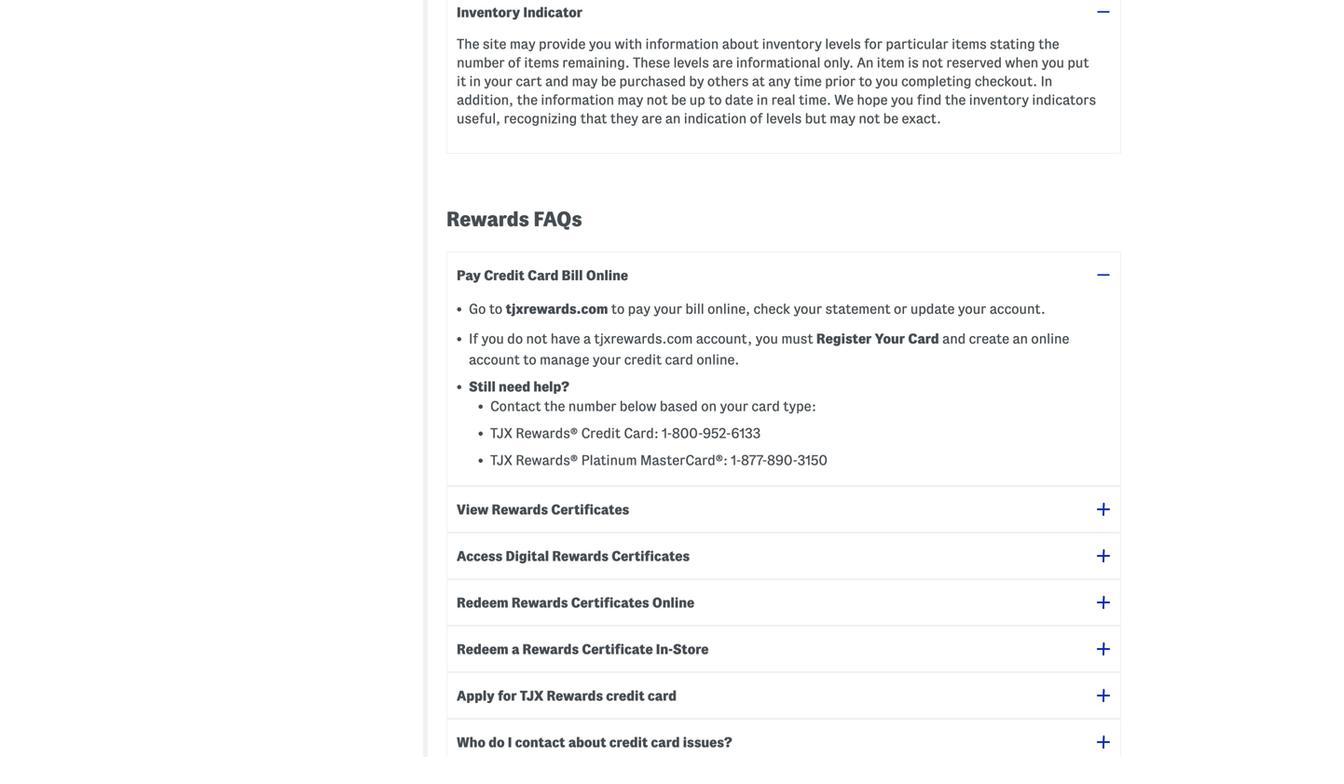 Task type: vqa. For each thing, say whether or not it's contained in the screenshot.
the close dialog element
no



Task type: locate. For each thing, give the bounding box(es) containing it.
rewards up apply for tjx rewards credit card
[[522, 642, 579, 657]]

but
[[805, 111, 827, 126]]

card down 'in-'
[[648, 689, 677, 704]]

about inside 'dropdown button'
[[568, 735, 606, 751]]

1 vertical spatial be
[[671, 92, 686, 108]]

or
[[894, 302, 907, 317]]

tjxrewards.com up have
[[506, 302, 608, 317]]

1 vertical spatial tjx
[[490, 453, 513, 468]]

credit down certificate
[[606, 689, 645, 704]]

real
[[771, 92, 796, 108]]

2 vertical spatial credit
[[609, 735, 648, 751]]

manage
[[540, 352, 589, 368]]

0 vertical spatial are
[[712, 55, 733, 70]]

1 vertical spatial in
[[757, 92, 768, 108]]

to up still need help? at the left bottom of page
[[523, 352, 537, 368]]

0 horizontal spatial about
[[568, 735, 606, 751]]

1 vertical spatial levels
[[673, 55, 709, 70]]

for
[[864, 36, 883, 52], [498, 689, 517, 704]]

store
[[673, 642, 709, 657]]

online,
[[708, 302, 750, 317]]

the site may provide you with information about inventory levels for particular items stating the number of items remaining. these levels are informational only. an item is not reserved when you put it in your cart and may be purchased by others at any time prior to you completing checkout. in addition, the information may not be up to date in real time. we hope you find the inventory indicators useful, recognizing that they are an indication of levels but may not be exact.
[[457, 36, 1096, 126]]

online
[[1031, 331, 1069, 347]]

your inside the site may provide you with information about inventory levels for particular items stating the number of items remaining. these levels are informational only. an item is not reserved when you put it in your cart and may be purchased by others at any time prior to you completing checkout. in addition, the information may not be up to date in real time. we hope you find the inventory indicators useful, recognizing that they are an indication of levels but may not be exact.
[[484, 74, 513, 89]]

inventory
[[762, 36, 822, 52], [969, 92, 1029, 108]]

levels up by
[[673, 55, 709, 70]]

not
[[922, 55, 943, 70], [647, 92, 668, 108], [859, 111, 880, 126], [526, 331, 548, 347]]

1- down 6133
[[731, 453, 741, 468]]

number down 'the'
[[457, 55, 505, 70]]

levels up only.
[[825, 36, 861, 52]]

inventory down checkout.
[[969, 92, 1029, 108]]

an
[[857, 55, 874, 70]]

0 horizontal spatial an
[[665, 111, 681, 126]]

in
[[469, 74, 481, 89], [757, 92, 768, 108]]

card:
[[624, 426, 659, 441]]

may right site
[[510, 36, 536, 52]]

0 horizontal spatial of
[[508, 55, 521, 70]]

0 vertical spatial inventory
[[762, 36, 822, 52]]

rewards inside access digital rewards certificates dropdown button
[[552, 549, 609, 564]]

0 vertical spatial of
[[508, 55, 521, 70]]

0 horizontal spatial inventory
[[762, 36, 822, 52]]

to
[[859, 74, 872, 89], [708, 92, 722, 108], [489, 302, 503, 317], [611, 302, 625, 317], [523, 352, 537, 368]]

1 vertical spatial for
[[498, 689, 517, 704]]

about right contact
[[568, 735, 606, 751]]

certificates up redeem rewards certificates online
[[612, 549, 690, 564]]

credit
[[624, 352, 662, 368], [606, 689, 645, 704], [609, 735, 648, 751]]

must
[[781, 331, 813, 347]]

for up the an
[[864, 36, 883, 52]]

0 vertical spatial be
[[601, 74, 616, 89]]

credit up below
[[624, 352, 662, 368]]

to left pay on the left top
[[611, 302, 625, 317]]

1 vertical spatial redeem
[[457, 642, 509, 657]]

of up "cart"
[[508, 55, 521, 70]]

bill
[[685, 302, 704, 317]]

certificates up certificate
[[571, 595, 649, 611]]

0 horizontal spatial number
[[457, 55, 505, 70]]

are right they
[[641, 111, 662, 126]]

an down account.
[[1013, 331, 1028, 347]]

1 vertical spatial an
[[1013, 331, 1028, 347]]

contact the number below based on your card type:
[[490, 399, 816, 414]]

levels down 'real'
[[766, 111, 802, 126]]

a right have
[[583, 331, 591, 347]]

0 vertical spatial about
[[722, 36, 759, 52]]

redeem
[[457, 595, 509, 611], [457, 642, 509, 657]]

1 horizontal spatial and
[[942, 331, 966, 347]]

tjx for tjx rewards® platinum mastercard®: 1-877-890-3150
[[490, 453, 513, 468]]

0 vertical spatial number
[[457, 55, 505, 70]]

0 vertical spatial a
[[583, 331, 591, 347]]

rewards down redeem a rewards certificate in-store
[[547, 689, 603, 704]]

you down check
[[755, 331, 778, 347]]

certificate
[[582, 642, 653, 657]]

to inside and create an online account to manage your credit card online.
[[523, 352, 537, 368]]

online up 'in-'
[[652, 595, 694, 611]]

0 vertical spatial information
[[645, 36, 719, 52]]

be
[[601, 74, 616, 89], [671, 92, 686, 108], [883, 111, 899, 126]]

0 horizontal spatial are
[[641, 111, 662, 126]]

rewards inside view rewards certificates dropdown button
[[492, 502, 548, 518]]

credit inside dropdown button
[[606, 689, 645, 704]]

redeem rewards certificates online
[[457, 595, 694, 611]]

1 horizontal spatial about
[[722, 36, 759, 52]]

an left indication
[[665, 111, 681, 126]]

1 horizontal spatial a
[[583, 331, 591, 347]]

go
[[469, 302, 486, 317]]

the down help?
[[544, 399, 565, 414]]

for inside the site may provide you with information about inventory levels for particular items stating the number of items remaining. these levels are informational only. an item is not reserved when you put it in your cart and may be purchased by others at any time prior to you completing checkout. in addition, the information may not be up to date in real time. we hope you find the inventory indicators useful, recognizing that they are an indication of levels but may not be exact.
[[864, 36, 883, 52]]

1 vertical spatial card
[[908, 331, 939, 347]]

1 vertical spatial 1-
[[731, 453, 741, 468]]

items up "cart"
[[524, 55, 559, 70]]

credit down apply for tjx rewards credit card
[[609, 735, 648, 751]]

information
[[645, 36, 719, 52], [541, 92, 614, 108]]

0 horizontal spatial information
[[541, 92, 614, 108]]

about up the others
[[722, 36, 759, 52]]

1 horizontal spatial of
[[750, 111, 763, 126]]

be left 'up'
[[671, 92, 686, 108]]

about inside the site may provide you with information about inventory levels for particular items stating the number of items remaining. these levels are informational only. an item is not reserved when you put it in your cart and may be purchased by others at any time prior to you completing checkout. in addition, the information may not be up to date in real time. we hope you find the inventory indicators useful, recognizing that they are an indication of levels but may not be exact.
[[722, 36, 759, 52]]

a up apply for tjx rewards credit card
[[512, 642, 519, 657]]

2 vertical spatial tjx
[[520, 689, 544, 704]]

0 vertical spatial in
[[469, 74, 481, 89]]

online
[[586, 268, 628, 283], [652, 595, 694, 611]]

1 horizontal spatial for
[[864, 36, 883, 52]]

view rewards certificates
[[457, 502, 629, 518]]

your up addition,
[[484, 74, 513, 89]]

1 vertical spatial items
[[524, 55, 559, 70]]

0 vertical spatial credit
[[624, 352, 662, 368]]

faqs
[[534, 208, 582, 230]]

0 horizontal spatial card
[[528, 268, 559, 283]]

0 vertical spatial and
[[545, 74, 569, 89]]

and right "cart"
[[545, 74, 569, 89]]

information up that at the left of page
[[541, 92, 614, 108]]

hope
[[857, 92, 888, 108]]

when
[[1005, 55, 1039, 70]]

1 vertical spatial and
[[942, 331, 966, 347]]

0 horizontal spatial 1-
[[662, 426, 672, 441]]

1 horizontal spatial an
[[1013, 331, 1028, 347]]

rewards up digital
[[492, 502, 548, 518]]

1 horizontal spatial items
[[952, 36, 987, 52]]

do left i
[[489, 735, 505, 751]]

1 horizontal spatial do
[[507, 331, 523, 347]]

number up rewards® credit
[[568, 399, 616, 414]]

0 vertical spatial levels
[[825, 36, 861, 52]]

6133
[[731, 426, 761, 441]]

is
[[908, 55, 919, 70]]

card up 6133
[[752, 399, 780, 414]]

your left bill
[[654, 302, 682, 317]]

card left issues?
[[651, 735, 680, 751]]

do
[[507, 331, 523, 347], [489, 735, 505, 751]]

by
[[689, 74, 704, 89]]

update
[[911, 302, 955, 317]]

and left create
[[942, 331, 966, 347]]

not down purchased
[[647, 92, 668, 108]]

2 vertical spatial certificates
[[571, 595, 649, 611]]

you down item
[[876, 74, 898, 89]]

2 vertical spatial levels
[[766, 111, 802, 126]]

below
[[620, 399, 657, 414]]

rewards up credit
[[446, 208, 529, 230]]

1 vertical spatial do
[[489, 735, 505, 751]]

tjxrewards.com
[[506, 302, 608, 317], [594, 331, 693, 347]]

0 vertical spatial for
[[864, 36, 883, 52]]

pay credit card bill online
[[457, 268, 628, 283]]

1 horizontal spatial online
[[652, 595, 694, 611]]

1- right card:
[[662, 426, 672, 441]]

card inside and create an online account to manage your credit card online.
[[665, 352, 693, 368]]

be down hope in the top right of the page
[[883, 111, 899, 126]]

your right manage
[[593, 352, 621, 368]]

put
[[1068, 55, 1089, 70]]

to right 'up'
[[708, 92, 722, 108]]

type:
[[783, 399, 816, 414]]

0 horizontal spatial in
[[469, 74, 481, 89]]

redeem up apply
[[457, 642, 509, 657]]

a inside dropdown button
[[512, 642, 519, 657]]

for right apply
[[498, 689, 517, 704]]

0 horizontal spatial do
[[489, 735, 505, 751]]

rewards down digital
[[512, 595, 568, 611]]

0 horizontal spatial and
[[545, 74, 569, 89]]

0 vertical spatial tjx
[[490, 426, 513, 441]]

they
[[610, 111, 638, 126]]

rewards inside redeem a rewards certificate in-store dropdown button
[[522, 642, 579, 657]]

completing
[[901, 74, 972, 89]]

rewards up redeem rewards certificates online
[[552, 549, 609, 564]]

2 horizontal spatial levels
[[825, 36, 861, 52]]

card down if you do not have a tjxrewards.com account, you must register your card
[[665, 352, 693, 368]]

0 horizontal spatial a
[[512, 642, 519, 657]]

1 horizontal spatial inventory
[[969, 92, 1029, 108]]

tjx
[[490, 426, 513, 441], [490, 453, 513, 468], [520, 689, 544, 704]]

card
[[528, 268, 559, 283], [908, 331, 939, 347]]

1 vertical spatial are
[[641, 111, 662, 126]]

redeem rewards certificates online button
[[446, 580, 1121, 626]]

0 horizontal spatial for
[[498, 689, 517, 704]]

levels
[[825, 36, 861, 52], [673, 55, 709, 70], [766, 111, 802, 126]]

date
[[725, 92, 753, 108]]

tjxrewards.com down pay on the left top
[[594, 331, 693, 347]]

not down hope in the top right of the page
[[859, 111, 880, 126]]

1 vertical spatial credit
[[606, 689, 645, 704]]

you up in
[[1042, 55, 1064, 70]]

0 vertical spatial redeem
[[457, 595, 509, 611]]

redeem down access on the bottom left of page
[[457, 595, 509, 611]]

for inside dropdown button
[[498, 689, 517, 704]]

0 vertical spatial card
[[528, 268, 559, 283]]

1 vertical spatial a
[[512, 642, 519, 657]]

do up account at the left of page
[[507, 331, 523, 347]]

on
[[701, 399, 717, 414]]

reserved
[[946, 55, 1002, 70]]

you right if
[[481, 331, 504, 347]]

1 horizontal spatial 1-
[[731, 453, 741, 468]]

up
[[690, 92, 705, 108]]

number inside the site may provide you with information about inventory levels for particular items stating the number of items remaining. these levels are informational only. an item is not reserved when you put it in your cart and may be purchased by others at any time prior to you completing checkout. in addition, the information may not be up to date in real time. we hope you find the inventory indicators useful, recognizing that they are an indication of levels but may not be exact.
[[457, 55, 505, 70]]

an inside the site may provide you with information about inventory levels for particular items stating the number of items remaining. these levels are informational only. an item is not reserved when you put it in your cart and may be purchased by others at any time prior to you completing checkout. in addition, the information may not be up to date in real time. we hope you find the inventory indicators useful, recognizing that they are an indication of levels but may not be exact.
[[665, 111, 681, 126]]

be down remaining.
[[601, 74, 616, 89]]

in right it
[[469, 74, 481, 89]]

1 horizontal spatial be
[[671, 92, 686, 108]]

items
[[952, 36, 987, 52], [524, 55, 559, 70]]

of down date
[[750, 111, 763, 126]]

card left bill
[[528, 268, 559, 283]]

are up the others
[[712, 55, 733, 70]]

890-
[[767, 453, 798, 468]]

we
[[834, 92, 854, 108]]

2 redeem from the top
[[457, 642, 509, 657]]

0 vertical spatial online
[[586, 268, 628, 283]]

1 horizontal spatial in
[[757, 92, 768, 108]]

a
[[583, 331, 591, 347], [512, 642, 519, 657]]

tjx for tjx rewards® credit card: 1-800-952-6133
[[490, 426, 513, 441]]

at
[[752, 74, 765, 89]]

credit inside 'dropdown button'
[[609, 735, 648, 751]]

1 redeem from the top
[[457, 595, 509, 611]]

that
[[580, 111, 607, 126]]

0 horizontal spatial online
[[586, 268, 628, 283]]

indication
[[684, 111, 747, 126]]

0 horizontal spatial be
[[601, 74, 616, 89]]

an
[[665, 111, 681, 126], [1013, 331, 1028, 347]]

1 horizontal spatial number
[[568, 399, 616, 414]]

tjx rewards® platinum mastercard®: 1-877-890-3150
[[490, 453, 828, 468]]

1 vertical spatial about
[[568, 735, 606, 751]]

rewards inside redeem rewards certificates online dropdown button
[[512, 595, 568, 611]]

register your card link
[[816, 331, 939, 347]]

2 vertical spatial be
[[883, 111, 899, 126]]

redeem a rewards certificate in-store button
[[446, 626, 1121, 673]]

0 vertical spatial 1-
[[662, 426, 672, 441]]

pay
[[628, 302, 651, 317]]

1- for 800-
[[662, 426, 672, 441]]

inventory up 'informational'
[[762, 36, 822, 52]]

rewards faqs
[[446, 208, 582, 230]]

in down at
[[757, 92, 768, 108]]

inventory indicator
[[457, 4, 583, 20]]

certificates up access digital rewards certificates
[[551, 502, 629, 518]]

card down update
[[908, 331, 939, 347]]

online right bill
[[586, 268, 628, 283]]

1 horizontal spatial levels
[[766, 111, 802, 126]]

items up reserved
[[952, 36, 987, 52]]

0 vertical spatial an
[[665, 111, 681, 126]]

inventory
[[457, 4, 520, 20]]

i
[[508, 735, 512, 751]]

site
[[483, 36, 507, 52]]

information up these
[[645, 36, 719, 52]]

0 vertical spatial certificates
[[551, 502, 629, 518]]

0 vertical spatial tjxrewards.com
[[506, 302, 608, 317]]

you
[[589, 36, 612, 52], [1042, 55, 1064, 70], [876, 74, 898, 89], [891, 92, 914, 108], [481, 331, 504, 347], [755, 331, 778, 347]]

0 horizontal spatial items
[[524, 55, 559, 70]]

card inside 'dropdown button'
[[651, 735, 680, 751]]



Task type: describe. For each thing, give the bounding box(es) containing it.
an inside and create an online account to manage your credit card online.
[[1013, 331, 1028, 347]]

3150
[[798, 453, 828, 468]]

1 vertical spatial inventory
[[969, 92, 1029, 108]]

pay
[[457, 268, 481, 283]]

0 horizontal spatial levels
[[673, 55, 709, 70]]

you up remaining.
[[589, 36, 612, 52]]

remaining.
[[562, 55, 630, 70]]

card inside dropdown button
[[648, 689, 677, 704]]

find
[[917, 92, 942, 108]]

2 horizontal spatial be
[[883, 111, 899, 126]]

indicators
[[1032, 92, 1096, 108]]

1 horizontal spatial are
[[712, 55, 733, 70]]

based
[[660, 399, 698, 414]]

who do i contact about credit card issues? button
[[446, 720, 1121, 758]]

check
[[754, 302, 790, 317]]

these
[[633, 55, 670, 70]]

it
[[457, 74, 466, 89]]

pay credit card bill online button
[[446, 252, 1121, 298]]

you up exact.
[[891, 92, 914, 108]]

contact
[[490, 399, 541, 414]]

digital
[[506, 549, 549, 564]]

rewards inside apply for tjx rewards credit card dropdown button
[[547, 689, 603, 704]]

contact
[[515, 735, 565, 751]]

view rewards certificates button
[[446, 487, 1121, 533]]

the up the when
[[1039, 36, 1059, 52]]

access
[[457, 549, 503, 564]]

apply for tjx rewards credit card
[[457, 689, 677, 704]]

1 horizontal spatial card
[[908, 331, 939, 347]]

account.
[[990, 302, 1046, 317]]

tjx rewards® credit card: 1-800-952-6133
[[490, 426, 761, 441]]

1 horizontal spatial information
[[645, 36, 719, 52]]

item
[[877, 55, 905, 70]]

provide
[[539, 36, 586, 52]]

account,
[[696, 331, 752, 347]]

card inside pay credit card bill online dropdown button
[[528, 268, 559, 283]]

1 vertical spatial number
[[568, 399, 616, 414]]

may up they
[[617, 92, 643, 108]]

redeem for redeem rewards certificates online
[[457, 595, 509, 611]]

particular
[[886, 36, 949, 52]]

the
[[457, 36, 480, 52]]

0 vertical spatial items
[[952, 36, 987, 52]]

informational
[[736, 55, 821, 70]]

credit inside and create an online account to manage your credit card online.
[[624, 352, 662, 368]]

redeem for redeem a rewards certificate in-store
[[457, 642, 509, 657]]

view
[[457, 502, 489, 518]]

your
[[875, 331, 905, 347]]

in-
[[656, 642, 673, 657]]

if
[[469, 331, 478, 347]]

877-
[[741, 453, 767, 468]]

certificates for view rewards certificates
[[551, 502, 629, 518]]

0 vertical spatial do
[[507, 331, 523, 347]]

who do i contact about credit card issues?
[[457, 735, 732, 751]]

inventory indicator button
[[446, 0, 1121, 35]]

the down "cart"
[[517, 92, 538, 108]]

your up create
[[958, 302, 987, 317]]

in
[[1041, 74, 1053, 89]]

need
[[499, 379, 530, 395]]

1 vertical spatial certificates
[[612, 549, 690, 564]]

tjxrewards.com link
[[506, 302, 608, 317]]

useful,
[[457, 111, 501, 126]]

do inside 'dropdown button'
[[489, 735, 505, 751]]

tjx inside dropdown button
[[520, 689, 544, 704]]

1 vertical spatial online
[[652, 595, 694, 611]]

certificates for redeem rewards certificates online
[[571, 595, 649, 611]]

go to tjxrewards.com to pay your bill online, check your statement or update your account.
[[469, 302, 1046, 317]]

your up must
[[794, 302, 822, 317]]

1- for 877-
[[731, 453, 741, 468]]

1 vertical spatial tjxrewards.com
[[594, 331, 693, 347]]

still need help?
[[469, 379, 569, 395]]

help?
[[533, 379, 569, 395]]

rewards® credit
[[516, 426, 621, 441]]

create
[[969, 331, 1009, 347]]

credit
[[484, 268, 525, 283]]

cart
[[516, 74, 542, 89]]

access digital rewards certificates button
[[446, 533, 1121, 580]]

who
[[457, 735, 486, 751]]

not left have
[[526, 331, 548, 347]]

your inside and create an online account to manage your credit card online.
[[593, 352, 621, 368]]

and inside and create an online account to manage your credit card online.
[[942, 331, 966, 347]]

only.
[[824, 55, 854, 70]]

checkout.
[[975, 74, 1038, 89]]

to right go on the top of the page
[[489, 302, 503, 317]]

bill
[[562, 268, 583, 283]]

time.
[[799, 92, 831, 108]]

purchased
[[619, 74, 686, 89]]

800-
[[672, 426, 703, 441]]

1 vertical spatial of
[[750, 111, 763, 126]]

rewards® platinum
[[516, 453, 637, 468]]

and inside the site may provide you with information about inventory levels for particular items stating the number of items remaining. these levels are informational only. an item is not reserved when you put it in your cart and may be purchased by others at any time prior to you completing checkout. in addition, the information may not be up to date in real time. we hope you find the inventory indicators useful, recognizing that they are an indication of levels but may not be exact.
[[545, 74, 569, 89]]

1 vertical spatial information
[[541, 92, 614, 108]]

redeem a rewards certificate in-store
[[457, 642, 709, 657]]

access digital rewards certificates
[[457, 549, 690, 564]]

the right find
[[945, 92, 966, 108]]

recognizing
[[504, 111, 577, 126]]

online.
[[697, 352, 739, 368]]

may down remaining.
[[572, 74, 598, 89]]

may down we
[[830, 111, 856, 126]]

stating
[[990, 36, 1035, 52]]

not up completing
[[922, 55, 943, 70]]

issues?
[[683, 735, 732, 751]]

and create an online account to manage your credit card online.
[[469, 331, 1069, 368]]

still
[[469, 379, 496, 395]]

time
[[794, 74, 822, 89]]

addition,
[[457, 92, 514, 108]]

to down the an
[[859, 74, 872, 89]]

apply
[[457, 689, 495, 704]]

your right the on
[[720, 399, 748, 414]]

prior
[[825, 74, 856, 89]]

indicator
[[523, 4, 583, 20]]



